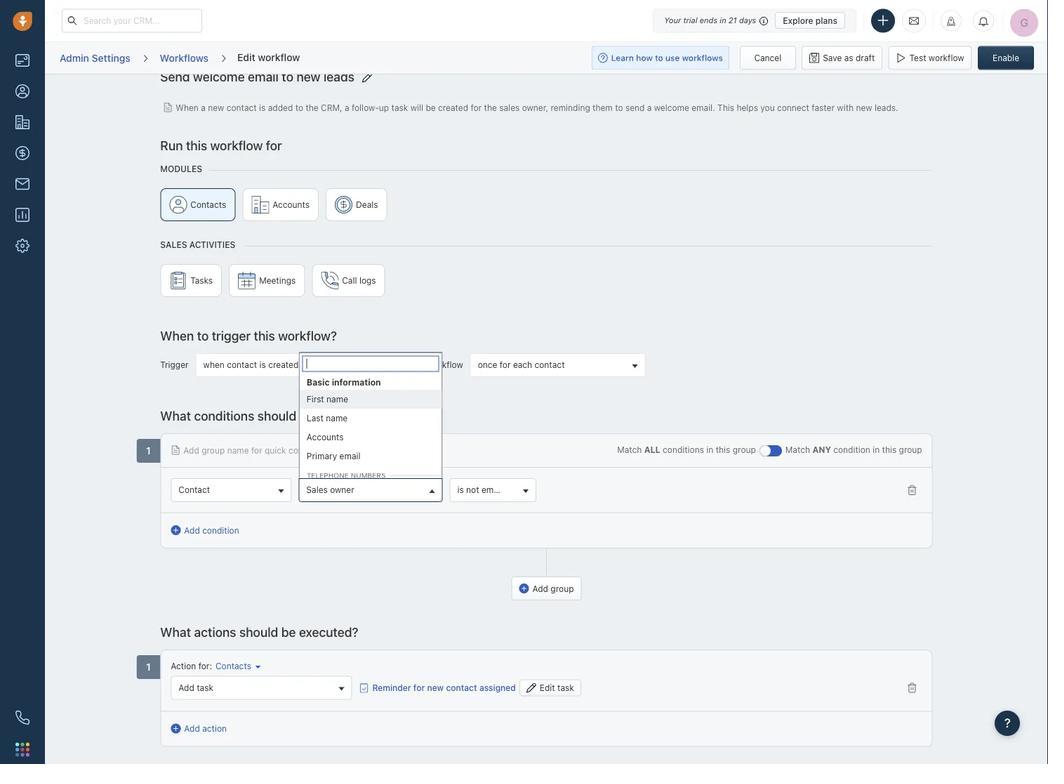 Task type: vqa. For each thing, say whether or not it's contained in the screenshot.
Phone Element
yes



Task type: describe. For each thing, give the bounding box(es) containing it.
add for add condition
[[184, 525, 200, 535]]

contacts inside "group"
[[191, 199, 226, 209]]

1 vertical spatial welcome
[[654, 102, 690, 112]]

email.
[[692, 102, 716, 112]]

add task button
[[171, 676, 352, 699]]

0 horizontal spatial welcome
[[193, 68, 245, 84]]

is not empty button
[[450, 478, 536, 502]]

primary email
[[306, 451, 360, 461]]

be for executed?
[[281, 624, 296, 639]]

logs
[[360, 275, 376, 285]]

trigger
[[212, 328, 251, 343]]

phone image
[[15, 711, 30, 725]]

basic
[[306, 377, 329, 387]]

leads.
[[875, 102, 899, 112]]

1 vertical spatial contacts button
[[212, 660, 261, 672]]

is inside button
[[458, 485, 464, 494]]

option containing basic information
[[299, 375, 442, 732]]

settings
[[92, 52, 130, 63]]

information
[[332, 377, 381, 387]]

group inside add group button
[[551, 583, 574, 593]]

for right reminder
[[414, 683, 425, 692]]

enable button
[[978, 46, 1035, 70]]

contact for reminder for new contact assigned
[[446, 683, 477, 692]]

crm,
[[321, 102, 342, 112]]

add group button
[[512, 576, 582, 600]]

call logs
[[342, 275, 376, 285]]

workflow up send welcome email to new leads
[[258, 51, 300, 63]]

send welcome email to new leads
[[160, 68, 355, 84]]

numbers
[[351, 471, 386, 479]]

ends
[[700, 16, 718, 25]]

last
[[306, 413, 323, 423]]

be for met?
[[300, 408, 314, 423]]

tasks button
[[160, 264, 222, 297]]

admin settings
[[60, 52, 130, 63]]

task for add task
[[197, 682, 213, 692]]

group for information
[[299, 389, 442, 732]]

action
[[202, 723, 227, 733]]

context
[[289, 445, 318, 455]]

when
[[203, 360, 225, 369]]

0 vertical spatial email
[[248, 68, 279, 84]]

2 the from the left
[[484, 102, 497, 112]]

you
[[761, 102, 775, 112]]

to left trigger
[[197, 328, 209, 343]]

new right with
[[856, 102, 873, 112]]

1 horizontal spatial created
[[438, 102, 469, 112]]

workflows
[[160, 52, 209, 63]]

for left sales
[[471, 102, 482, 112]]

follow-
[[352, 102, 379, 112]]

reminder
[[373, 683, 411, 692]]

for left quick
[[251, 445, 262, 455]]

2 horizontal spatial be
[[426, 102, 436, 112]]

this
[[718, 102, 735, 112]]

met?
[[317, 408, 346, 423]]

match for match any condition in this group
[[786, 445, 811, 454]]

should for actions
[[239, 624, 278, 639]]

not
[[466, 485, 479, 494]]

first name
[[306, 394, 348, 404]]

send
[[160, 68, 190, 84]]

basic information
[[306, 377, 381, 387]]

telephone numbers
[[306, 471, 386, 479]]

and
[[378, 360, 393, 369]]

explore plans link
[[776, 12, 846, 29]]

edit for edit task
[[540, 683, 555, 692]]

group containing contacts
[[160, 188, 933, 228]]

1 horizontal spatial condition
[[834, 445, 871, 454]]

email image
[[910, 15, 919, 27]]

to right added
[[295, 102, 303, 112]]

sales owner
[[306, 485, 355, 494]]

sales for sales owner
[[306, 485, 328, 494]]

reminder for new contact assigned
[[373, 683, 516, 692]]

1 a from the left
[[201, 102, 206, 112]]

cancel
[[755, 53, 782, 63]]

21
[[729, 16, 737, 25]]

when to trigger this workflow?
[[160, 328, 337, 343]]

telephone
[[306, 471, 349, 479]]

any
[[813, 445, 832, 454]]

is inside button
[[260, 360, 266, 369]]

match all conditions in this group
[[617, 445, 756, 454]]

0 vertical spatial contacts button
[[160, 188, 236, 221]]

3 a from the left
[[647, 102, 652, 112]]

test workflow button
[[889, 46, 973, 70]]

test workflow
[[910, 53, 965, 63]]

workflow inside button
[[929, 53, 965, 63]]

deals button
[[326, 188, 387, 221]]

leads
[[324, 68, 355, 84]]

draft
[[856, 53, 875, 63]]

add for add group
[[533, 583, 549, 593]]

connect
[[778, 102, 810, 112]]

new left leads
[[297, 68, 321, 84]]

sales for sales activities
[[160, 240, 187, 249]]

add condition link
[[171, 524, 239, 536]]

assigned
[[480, 683, 516, 692]]

first
[[306, 394, 324, 404]]

executed?
[[299, 624, 359, 639]]

edit workflow
[[237, 51, 300, 63]]

your
[[665, 16, 681, 25]]

cancel button
[[740, 46, 796, 70]]

contact button
[[171, 478, 292, 502]]

admin settings link
[[59, 47, 131, 69]]

add action
[[184, 723, 227, 733]]

and run this workflow
[[378, 360, 463, 369]]

contact for once for each contact
[[535, 360, 565, 369]]

action
[[171, 661, 196, 671]]

1 the from the left
[[306, 102, 319, 112]]

added
[[268, 102, 293, 112]]

run
[[160, 137, 183, 152]]

once for each contact
[[478, 360, 565, 369]]

0 vertical spatial is
[[259, 102, 266, 112]]

action for :
[[171, 661, 212, 671]]

tasks
[[191, 275, 213, 285]]

plans
[[816, 15, 838, 25]]

add for add group name for quick context
[[184, 445, 199, 455]]

match any condition in this group
[[786, 445, 923, 454]]

task for edit task
[[558, 683, 574, 692]]

accounts inside option
[[306, 432, 344, 442]]

last name option
[[299, 408, 442, 427]]



Task type: locate. For each thing, give the bounding box(es) containing it.
reminder for new contact assigned link
[[359, 681, 516, 694]]

contacts button down modules
[[160, 188, 236, 221]]

empty
[[482, 485, 507, 494]]

add inside add group button
[[533, 583, 549, 593]]

contact for when a new contact is added to the crm, a follow-up task will be created for the sales owner, reminding them to send a welcome email. this helps you connect faster with new leads.
[[227, 102, 257, 112]]

when for when a new contact is added to the crm, a follow-up task will be created for the sales owner, reminding them to send a welcome email. this helps you connect faster with new leads.
[[176, 102, 199, 112]]

a
[[201, 102, 206, 112], [345, 102, 349, 112], [647, 102, 652, 112]]

add action button
[[171, 722, 241, 736]]

should up quick
[[258, 408, 297, 423]]

sales activities
[[160, 240, 235, 249]]

save as draft
[[823, 53, 875, 63]]

when
[[176, 102, 199, 112], [160, 328, 194, 343]]

in left 21
[[720, 16, 727, 25]]

0 vertical spatial what
[[160, 408, 191, 423]]

what down trigger
[[160, 408, 191, 423]]

match
[[617, 445, 642, 454], [786, 445, 811, 454]]

0 vertical spatial contacts
[[191, 199, 226, 209]]

in right any
[[873, 445, 880, 454]]

2 vertical spatial be
[[281, 624, 296, 639]]

task inside 'button'
[[558, 683, 574, 692]]

a right crm,
[[345, 102, 349, 112]]

0 vertical spatial condition
[[834, 445, 871, 454]]

0 vertical spatial welcome
[[193, 68, 245, 84]]

1 vertical spatial conditions
[[663, 445, 704, 454]]

add for add action
[[184, 723, 200, 733]]

name down the first name
[[326, 413, 347, 423]]

when up trigger
[[160, 328, 194, 343]]

for left each at top
[[500, 360, 511, 369]]

email up telephone numbers
[[339, 451, 360, 461]]

edit up send welcome email to new leads
[[237, 51, 255, 63]]

1 horizontal spatial in
[[720, 16, 727, 25]]

modules
[[160, 164, 202, 173]]

a right send
[[647, 102, 652, 112]]

be right will
[[426, 102, 436, 112]]

for inside button
[[500, 360, 511, 369]]

contacts right :
[[216, 661, 251, 671]]

is left not
[[458, 485, 464, 494]]

2 vertical spatial group
[[299, 389, 442, 732]]

welcome down workflows
[[193, 68, 245, 84]]

sales inside the sales owner dropdown button
[[306, 485, 328, 494]]

0 horizontal spatial email
[[248, 68, 279, 84]]

name for last name
[[326, 413, 347, 423]]

each
[[513, 360, 533, 369]]

conditions
[[194, 408, 255, 423], [663, 445, 704, 454]]

once
[[478, 360, 498, 369]]

in for conditions
[[707, 445, 714, 454]]

in for condition
[[873, 445, 880, 454]]

edit inside 'button'
[[540, 683, 555, 692]]

name for first name
[[326, 394, 348, 404]]

1 horizontal spatial edit
[[540, 683, 555, 692]]

in right all
[[707, 445, 714, 454]]

save as draft button
[[802, 46, 883, 70]]

match for match all conditions in this group
[[617, 445, 642, 454]]

when for when to trigger this workflow?
[[160, 328, 194, 343]]

should right actions
[[239, 624, 278, 639]]

be
[[426, 102, 436, 112], [300, 408, 314, 423], [281, 624, 296, 639]]

primary
[[306, 451, 337, 461]]

0 vertical spatial should
[[258, 408, 297, 423]]

0 vertical spatial edit
[[237, 51, 255, 63]]

accounts
[[273, 199, 310, 209], [306, 432, 344, 442]]

the left sales
[[484, 102, 497, 112]]

what for what actions should be executed?
[[160, 624, 191, 639]]

1 vertical spatial contacts
[[216, 661, 251, 671]]

1 vertical spatial name
[[326, 413, 347, 423]]

email down edit workflow
[[248, 68, 279, 84]]

Search your CRM... text field
[[62, 9, 202, 33]]

1 horizontal spatial email
[[339, 451, 360, 461]]

conditions right all
[[663, 445, 704, 454]]

accounts option
[[299, 427, 442, 446]]

group
[[160, 188, 933, 228], [160, 264, 933, 304], [299, 389, 442, 732]]

2 vertical spatial is
[[458, 485, 464, 494]]

when down send
[[176, 102, 199, 112]]

for right action
[[199, 661, 210, 671]]

0 horizontal spatial be
[[281, 624, 296, 639]]

what up action
[[160, 624, 191, 639]]

contact right when
[[227, 360, 257, 369]]

0 vertical spatial created
[[438, 102, 469, 112]]

days
[[740, 16, 757, 25]]

0 vertical spatial conditions
[[194, 408, 255, 423]]

1 vertical spatial sales
[[306, 485, 328, 494]]

reminding
[[551, 102, 591, 112]]

match left all
[[617, 445, 642, 454]]

created down workflow? on the left top of page
[[268, 360, 299, 369]]

created inside when contact is created button
[[268, 360, 299, 369]]

enable
[[993, 53, 1020, 63]]

a up run this workflow for
[[201, 102, 206, 112]]

task right the assigned
[[558, 683, 574, 692]]

add group name for quick context
[[184, 445, 318, 455]]

task right up
[[392, 102, 408, 112]]

all
[[645, 445, 661, 454]]

0 horizontal spatial match
[[617, 445, 642, 454]]

add for add task
[[179, 682, 194, 692]]

workflow right test at the right top of page
[[929, 53, 965, 63]]

owner,
[[522, 102, 549, 112]]

add inside add condition link
[[184, 525, 200, 535]]

edit for edit workflow
[[237, 51, 255, 63]]

group containing first name
[[299, 389, 442, 732]]

this
[[186, 137, 207, 152], [254, 328, 275, 343], [411, 360, 425, 369], [716, 445, 731, 454], [883, 445, 897, 454]]

0 horizontal spatial in
[[707, 445, 714, 454]]

workflow right the run
[[210, 137, 263, 152]]

be left executed?
[[281, 624, 296, 639]]

add inside add action link
[[184, 723, 200, 733]]

group containing tasks
[[160, 264, 933, 304]]

0 vertical spatial group
[[160, 188, 933, 228]]

contacts button up add task button at the bottom of the page
[[212, 660, 261, 672]]

0 vertical spatial name
[[326, 394, 348, 404]]

contact down send welcome email to new leads
[[227, 102, 257, 112]]

0 horizontal spatial task
[[197, 682, 213, 692]]

add inside add task button
[[179, 682, 194, 692]]

sales left activities
[[160, 240, 187, 249]]

1 vertical spatial email
[[339, 451, 360, 461]]

when contact is created
[[203, 360, 299, 369]]

created right will
[[438, 102, 469, 112]]

your trial ends in 21 days
[[665, 16, 757, 25]]

option
[[299, 375, 442, 732]]

2 horizontal spatial a
[[647, 102, 652, 112]]

faster
[[812, 102, 835, 112]]

when a new contact is added to the crm, a follow-up task will be created for the sales owner, reminding them to send a welcome email. this helps you connect faster with new leads.
[[176, 102, 899, 112]]

2 match from the left
[[786, 445, 811, 454]]

1 vertical spatial created
[[268, 360, 299, 369]]

0 horizontal spatial created
[[268, 360, 299, 369]]

contact left the assigned
[[446, 683, 477, 692]]

group for activities
[[160, 264, 933, 304]]

sales owner button
[[299, 478, 443, 502]]

for down added
[[266, 137, 282, 152]]

sales down telephone
[[306, 485, 328, 494]]

1 vertical spatial condition
[[202, 525, 239, 535]]

first name option
[[299, 389, 442, 408]]

name up met?
[[326, 394, 348, 404]]

new up run this workflow for
[[208, 102, 224, 112]]

add group
[[533, 583, 574, 593]]

explore
[[783, 15, 814, 25]]

1 horizontal spatial a
[[345, 102, 349, 112]]

1 vertical spatial is
[[260, 360, 266, 369]]

0 horizontal spatial condition
[[202, 525, 239, 535]]

1 horizontal spatial task
[[392, 102, 408, 112]]

1 vertical spatial edit
[[540, 683, 555, 692]]

0 horizontal spatial edit
[[237, 51, 255, 63]]

send
[[626, 102, 645, 112]]

what conditions should be met?
[[160, 408, 346, 423]]

condition down the contact button
[[202, 525, 239, 535]]

welcome left the email.
[[654, 102, 690, 112]]

2 a from the left
[[345, 102, 349, 112]]

0 horizontal spatial a
[[201, 102, 206, 112]]

them
[[593, 102, 613, 112]]

actions
[[194, 624, 236, 639]]

1 horizontal spatial the
[[484, 102, 497, 112]]

task
[[392, 102, 408, 112], [197, 682, 213, 692], [558, 683, 574, 692]]

edit task
[[540, 683, 574, 692]]

test
[[910, 53, 927, 63]]

1 vertical spatial be
[[300, 408, 314, 423]]

add action link
[[171, 722, 227, 735]]

run this workflow for
[[160, 137, 282, 152]]

when contact is created button
[[196, 353, 371, 377]]

new
[[297, 68, 321, 84], [208, 102, 224, 112], [856, 102, 873, 112], [427, 683, 444, 692]]

is not empty
[[458, 485, 507, 494]]

0 horizontal spatial conditions
[[194, 408, 255, 423]]

primary email option
[[299, 446, 442, 465]]

0 vertical spatial accounts
[[273, 199, 310, 209]]

what for what conditions should be met?
[[160, 408, 191, 423]]

the left crm,
[[306, 102, 319, 112]]

1 vertical spatial group
[[160, 264, 933, 304]]

0 vertical spatial sales
[[160, 240, 187, 249]]

0 horizontal spatial sales
[[160, 240, 187, 249]]

2 what from the top
[[160, 624, 191, 639]]

trial
[[684, 16, 698, 25]]

contacts up activities
[[191, 199, 226, 209]]

name left quick
[[227, 445, 249, 455]]

1 vertical spatial what
[[160, 624, 191, 639]]

for
[[471, 102, 482, 112], [266, 137, 282, 152], [500, 360, 511, 369], [251, 445, 262, 455], [199, 661, 210, 671], [414, 683, 425, 692]]

1 horizontal spatial sales
[[306, 485, 328, 494]]

1 match from the left
[[617, 445, 642, 454]]

in for ends
[[720, 16, 727, 25]]

meetings
[[259, 275, 296, 285]]

0 vertical spatial be
[[426, 102, 436, 112]]

0 vertical spatial when
[[176, 102, 199, 112]]

what actions should be executed?
[[160, 624, 359, 639]]

1 vertical spatial accounts
[[306, 432, 344, 442]]

is
[[259, 102, 266, 112], [260, 360, 266, 369], [458, 485, 464, 494]]

welcome
[[193, 68, 245, 84], [654, 102, 690, 112]]

1 vertical spatial when
[[160, 328, 194, 343]]

contact
[[227, 102, 257, 112], [227, 360, 257, 369], [535, 360, 565, 369], [446, 683, 477, 692]]

run
[[395, 360, 408, 369]]

1 horizontal spatial welcome
[[654, 102, 690, 112]]

add
[[184, 445, 199, 455], [184, 525, 200, 535], [533, 583, 549, 593], [179, 682, 194, 692], [184, 723, 200, 733]]

1 vertical spatial should
[[239, 624, 278, 639]]

0 horizontal spatial the
[[306, 102, 319, 112]]

is down when to trigger this workflow?
[[260, 360, 266, 369]]

match left any
[[786, 445, 811, 454]]

accounts button
[[243, 188, 319, 221]]

1 horizontal spatial conditions
[[663, 445, 704, 454]]

as
[[845, 53, 854, 63]]

new right reminder
[[427, 683, 444, 692]]

with
[[837, 102, 854, 112]]

contact right each at top
[[535, 360, 565, 369]]

accounts left deals 'button'
[[273, 199, 310, 209]]

condition right any
[[834, 445, 871, 454]]

call logs button
[[312, 264, 385, 297]]

will
[[411, 102, 424, 112]]

phone element
[[8, 704, 37, 732]]

quick
[[265, 445, 286, 455]]

deals
[[356, 199, 378, 209]]

should for conditions
[[258, 408, 297, 423]]

email
[[248, 68, 279, 84], [339, 451, 360, 461]]

task down :
[[197, 682, 213, 692]]

workflow left once
[[428, 360, 463, 369]]

1 horizontal spatial match
[[786, 445, 811, 454]]

up
[[379, 102, 389, 112]]

last name
[[306, 413, 347, 423]]

accounts down last name
[[306, 432, 344, 442]]

accounts inside button
[[273, 199, 310, 209]]

be down first in the bottom of the page
[[300, 408, 314, 423]]

conditions up "add group name for quick context"
[[194, 408, 255, 423]]

to down edit workflow
[[282, 68, 294, 84]]

:
[[210, 661, 212, 671]]

2 horizontal spatial in
[[873, 445, 880, 454]]

1 what from the top
[[160, 408, 191, 423]]

is left added
[[259, 102, 266, 112]]

meetings button
[[229, 264, 305, 297]]

1 horizontal spatial be
[[300, 408, 314, 423]]

activities
[[189, 240, 235, 249]]

edit right the assigned
[[540, 683, 555, 692]]

admin
[[60, 52, 89, 63]]

edit task button
[[520, 679, 581, 696]]

task inside button
[[197, 682, 213, 692]]

add task
[[179, 682, 213, 692]]

save
[[823, 53, 842, 63]]

workflows link
[[159, 47, 209, 69]]

2 vertical spatial name
[[227, 445, 249, 455]]

email inside option
[[339, 451, 360, 461]]

to left send
[[615, 102, 623, 112]]

2 horizontal spatial task
[[558, 683, 574, 692]]

condition
[[834, 445, 871, 454], [202, 525, 239, 535]]

freshworks switcher image
[[15, 743, 30, 757]]

None search field
[[302, 356, 439, 372]]

name
[[326, 394, 348, 404], [326, 413, 347, 423], [227, 445, 249, 455]]



